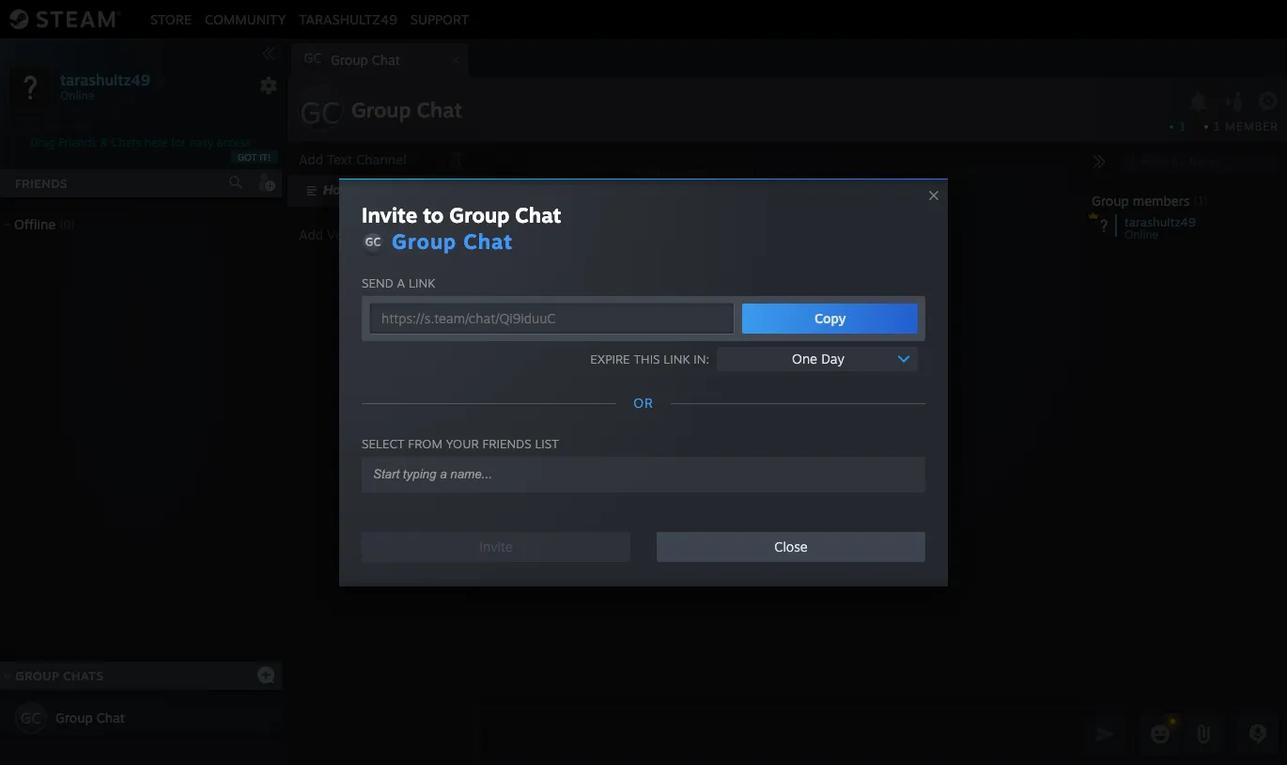 Task type: locate. For each thing, give the bounding box(es) containing it.
add
[[299, 151, 323, 167], [299, 227, 323, 242]]

collapse member list image
[[1092, 154, 1107, 169]]

chat
[[372, 52, 400, 68], [417, 97, 462, 122], [515, 202, 561, 227], [463, 228, 513, 254], [97, 710, 125, 726]]

close button
[[657, 532, 926, 562]]

in:
[[694, 351, 710, 366]]

0 vertical spatial chats
[[111, 135, 141, 149]]

invite
[[362, 202, 418, 227]]

channel right text
[[356, 151, 406, 167]]

add a friend image
[[256, 172, 276, 193]]

gc
[[304, 50, 322, 66], [300, 94, 341, 132], [365, 235, 381, 249], [21, 709, 41, 727]]

1 add from the top
[[299, 151, 323, 167]]

0 vertical spatial add
[[299, 151, 323, 167]]

group chat down invite to group chat
[[392, 228, 513, 254]]

chats
[[111, 135, 141, 149], [63, 668, 104, 683]]

channel right the voice
[[364, 227, 415, 242]]

drag friends & chats here for easy access
[[31, 135, 251, 149]]

tarashultz49 link
[[293, 11, 404, 27]]

november
[[666, 166, 711, 177]]

chats right collapse chats list image
[[63, 668, 104, 683]]

1 up filter by name text field
[[1180, 119, 1186, 133]]

group members
[[1092, 193, 1190, 209]]

easy
[[189, 135, 213, 149]]

gc right the voice
[[365, 235, 381, 249]]

link right a
[[409, 275, 435, 290]]

this
[[634, 351, 660, 366]]

1 left member
[[1214, 119, 1222, 133]]

link for a
[[409, 275, 435, 290]]

add for add text channel
[[299, 151, 323, 167]]

link left in:
[[664, 351, 690, 366]]

tarashultz49 online
[[1125, 214, 1197, 242]]

group chat down 'close this tab' image
[[351, 97, 462, 122]]

community
[[205, 11, 286, 27]]

friends left list
[[483, 436, 532, 451]]

add voice channel
[[299, 227, 415, 242]]

store
[[150, 11, 192, 27]]

0 horizontal spatial chats
[[63, 668, 104, 683]]

tarashultz49 up gc group chat
[[299, 11, 397, 27]]

0 vertical spatial group chat
[[351, 97, 462, 122]]

send a link
[[362, 275, 435, 290]]

1 vertical spatial friends
[[15, 176, 67, 191]]

access
[[217, 135, 251, 149]]

2 vertical spatial friends
[[483, 436, 532, 451]]

friends
[[59, 135, 97, 149], [15, 176, 67, 191], [483, 436, 532, 451]]

voice
[[327, 227, 361, 242]]

2 vertical spatial group chat
[[55, 710, 125, 726]]

1 vertical spatial link
[[664, 351, 690, 366]]

1 for 1 member
[[1214, 119, 1222, 133]]

channel for add voice channel
[[364, 227, 415, 242]]

send special image
[[1193, 723, 1215, 745]]

1 vertical spatial group chat
[[392, 228, 513, 254]]

0 horizontal spatial 1
[[1180, 119, 1186, 133]]

0 vertical spatial link
[[409, 275, 435, 290]]

link
[[409, 275, 435, 290], [664, 351, 690, 366]]

1
[[1180, 119, 1186, 133], [1214, 119, 1222, 133]]

channel for add text channel
[[356, 151, 406, 167]]

2 add from the top
[[299, 227, 323, 242]]

search my friends list image
[[227, 174, 244, 191]]

close this tab image
[[446, 55, 465, 66]]

friday, november 17, 2023
[[635, 166, 754, 177]]

select
[[362, 436, 405, 451]]

add left text
[[299, 151, 323, 167]]

add text channel
[[299, 151, 406, 167]]

0 horizontal spatial link
[[409, 275, 435, 290]]

gc group chat
[[304, 50, 400, 68]]

send
[[362, 275, 393, 290]]

chats right &
[[111, 135, 141, 149]]

&
[[100, 135, 108, 149]]

text
[[327, 151, 353, 167]]

1 vertical spatial add
[[299, 227, 323, 242]]

link for this
[[664, 351, 690, 366]]

gc up text
[[300, 94, 341, 132]]

1 1 from the left
[[1180, 119, 1186, 133]]

friends down the drag
[[15, 176, 67, 191]]

home
[[323, 181, 361, 197]]

1 for 1
[[1180, 119, 1186, 133]]

0 vertical spatial tarashultz49
[[299, 11, 397, 27]]

from
[[408, 436, 443, 451]]

friends left &
[[59, 135, 97, 149]]

1 vertical spatial chats
[[63, 668, 104, 683]]

1 horizontal spatial 1
[[1214, 119, 1222, 133]]

1 horizontal spatial link
[[664, 351, 690, 366]]

1 vertical spatial channel
[[364, 227, 415, 242]]

tarashultz49 down members
[[1125, 214, 1197, 229]]

0 vertical spatial channel
[[356, 151, 406, 167]]

None text field
[[481, 711, 1081, 758]]

group chat down group chats
[[55, 710, 125, 726]]

group chat
[[351, 97, 462, 122], [392, 228, 513, 254], [55, 710, 125, 726]]

expire this link in:
[[590, 351, 710, 366]]

Filter by Name text field
[[1118, 150, 1280, 175]]

group inside gc group chat
[[331, 52, 368, 68]]

drag
[[31, 135, 55, 149]]

unpin channel list image
[[444, 147, 468, 171]]

select from your friends list
[[362, 436, 559, 451]]

2 vertical spatial tarashultz49
[[1125, 214, 1197, 229]]

group
[[331, 52, 368, 68], [351, 97, 411, 122], [1092, 193, 1129, 209], [449, 202, 510, 227], [392, 228, 457, 254], [15, 668, 59, 683], [55, 710, 93, 726]]

group chats
[[15, 668, 104, 683]]

1 vertical spatial tarashultz49
[[60, 70, 150, 89]]

manage group chat settings image
[[1258, 91, 1282, 115]]

2 1 from the left
[[1214, 119, 1222, 133]]

create a group chat image
[[257, 665, 275, 684]]

expire
[[590, 351, 630, 366]]

gc down tarashultz49 link
[[304, 50, 322, 66]]

tarashultz49 up &
[[60, 70, 150, 89]]

here
[[144, 135, 168, 149]]

add left the voice
[[299, 227, 323, 242]]

tarashultz49
[[299, 11, 397, 27], [60, 70, 150, 89], [1125, 214, 1197, 229]]

channel
[[356, 151, 406, 167], [364, 227, 415, 242]]

None text field
[[369, 303, 735, 335]]



Task type: vqa. For each thing, say whether or not it's contained in the screenshot.
2nd Pending Invites from the top of the page
no



Task type: describe. For each thing, give the bounding box(es) containing it.
store link
[[144, 11, 198, 27]]

offline
[[14, 216, 56, 232]]

1 horizontal spatial chats
[[111, 135, 141, 149]]

one
[[792, 351, 818, 367]]

to
[[423, 202, 444, 227]]

add for add voice channel
[[299, 227, 323, 242]]

gc down collapse chats list image
[[21, 709, 41, 727]]

a
[[397, 275, 405, 290]]

friday,
[[635, 166, 663, 177]]

list
[[535, 436, 559, 451]]

one day
[[792, 351, 845, 367]]

Start typing a name... text field
[[371, 466, 901, 482]]

for
[[171, 135, 186, 149]]

day
[[822, 351, 845, 367]]

invite a friend to this group chat image
[[1223, 89, 1247, 113]]

1 member
[[1214, 119, 1279, 133]]

0 horizontal spatial tarashultz49
[[60, 70, 150, 89]]

1 horizontal spatial tarashultz49
[[299, 11, 397, 27]]

copy button
[[743, 304, 918, 334]]

gc inside gc group chat
[[304, 50, 322, 66]]

submit image
[[1094, 721, 1118, 746]]

or
[[634, 395, 654, 411]]

chat inside gc group chat
[[372, 52, 400, 68]]

collapse chats list image
[[0, 672, 22, 680]]

close
[[775, 539, 808, 555]]

17,
[[714, 166, 727, 177]]

support link
[[404, 11, 476, 27]]

0 vertical spatial friends
[[59, 135, 97, 149]]

member
[[1226, 119, 1279, 133]]

2023
[[730, 166, 754, 177]]

copy
[[815, 310, 846, 326]]

2 horizontal spatial tarashultz49
[[1125, 214, 1197, 229]]

invite to group chat
[[362, 202, 561, 227]]

support
[[411, 11, 469, 27]]

your
[[446, 436, 479, 451]]

members
[[1133, 193, 1190, 209]]

community link
[[198, 11, 293, 27]]

manage friends list settings image
[[259, 76, 278, 95]]

manage notification settings image
[[1187, 91, 1211, 112]]

online
[[1125, 227, 1159, 242]]



